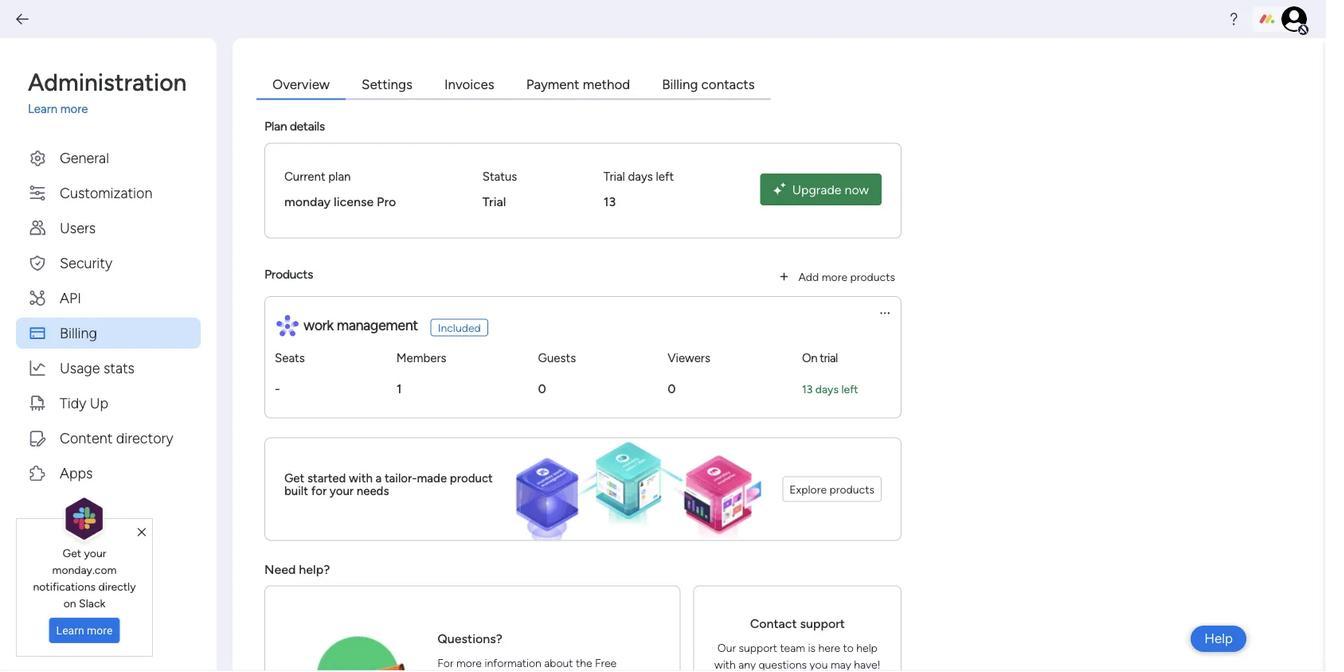 Task type: vqa. For each thing, say whether or not it's contained in the screenshot.
column related to Priority Column
no



Task type: describe. For each thing, give the bounding box(es) containing it.
api
[[60, 289, 81, 306]]

upgrade
[[792, 182, 841, 197]]

invoices
[[444, 76, 494, 92]]

trial
[[820, 351, 838, 365]]

now
[[845, 182, 869, 197]]

contact
[[750, 616, 797, 632]]

1
[[396, 381, 402, 397]]

help image
[[1226, 11, 1242, 27]]

is
[[808, 642, 816, 655]]

0 horizontal spatial super center image
[[316, 629, 425, 671]]

1 horizontal spatial super center image
[[496, 438, 766, 540]]

administration
[[28, 68, 187, 96]]

for more information about the free
[[437, 657, 617, 671]]

get started with a tailor-made product built for your needs
[[284, 471, 493, 498]]

the
[[576, 657, 592, 670]]

for
[[437, 657, 453, 670]]

settings
[[362, 76, 412, 92]]

explore
[[789, 483, 827, 496]]

explore products button
[[782, 477, 882, 502]]

here
[[818, 642, 840, 655]]

usage stats
[[60, 359, 135, 376]]

information
[[485, 657, 541, 670]]

administration learn more
[[28, 68, 187, 116]]

built
[[284, 484, 308, 498]]

security
[[60, 254, 112, 271]]

questions
[[759, 658, 807, 671]]

on
[[802, 351, 817, 365]]

settings link
[[346, 70, 428, 100]]

api button
[[16, 282, 201, 313]]

0 for viewers
[[668, 381, 676, 397]]

your inside get your monday.com notifications directly on slack
[[84, 546, 106, 560]]

learn more link
[[28, 100, 201, 118]]

days for 13
[[815, 382, 839, 396]]

with inside get started with a tailor-made product built for your needs
[[349, 471, 373, 485]]

overview link
[[256, 70, 346, 100]]

details
[[290, 119, 325, 134]]

get your monday.com notifications directly on slack
[[33, 546, 136, 610]]

plan
[[264, 119, 287, 134]]

left for trial days left
[[656, 169, 674, 184]]

invoices link
[[428, 70, 510, 100]]

0 vertical spatial products
[[850, 270, 895, 284]]

apps button
[[16, 458, 201, 489]]

billing for billing contacts
[[662, 76, 698, 92]]

add
[[798, 270, 819, 284]]

13 for 13 days left
[[802, 382, 813, 396]]

general
[[60, 149, 109, 166]]

add more products button
[[770, 264, 902, 289]]

support for our
[[739, 642, 777, 655]]

13 days left
[[802, 382, 858, 396]]

billing contacts
[[662, 76, 755, 92]]

license
[[334, 194, 374, 209]]

with inside "our support team is here to help with any questions you may have!"
[[714, 658, 736, 671]]

trial for trial days left
[[604, 169, 625, 184]]

work
[[303, 317, 334, 334]]

questions?
[[437, 632, 502, 647]]

tidy up
[[60, 394, 108, 411]]

left for 13 days left
[[841, 382, 858, 396]]

usage stats button
[[16, 352, 201, 383]]

get for started
[[284, 471, 304, 485]]

back to workspace image
[[14, 11, 30, 27]]

a
[[376, 471, 382, 485]]

billing button
[[16, 317, 201, 348]]

more for learn more
[[87, 624, 113, 637]]

learn inside the administration learn more
[[28, 102, 57, 116]]

guests
[[538, 351, 576, 365]]

current plan
[[284, 169, 351, 184]]

usage
[[60, 359, 100, 376]]

users button
[[16, 212, 201, 243]]

help button
[[1191, 626, 1246, 652]]

slack
[[79, 596, 105, 610]]

upgrade now button
[[760, 173, 882, 205]]

need help?
[[264, 562, 330, 577]]

days for trial
[[628, 169, 653, 184]]

current
[[284, 169, 325, 184]]

monday
[[284, 194, 331, 209]]



Task type: locate. For each thing, give the bounding box(es) containing it.
plan
[[328, 169, 351, 184]]

get inside get started with a tailor-made product built for your needs
[[284, 471, 304, 485]]

get up monday.com
[[63, 546, 81, 560]]

any
[[738, 658, 756, 671]]

0 horizontal spatial support
[[739, 642, 777, 655]]

1 horizontal spatial get
[[284, 471, 304, 485]]

0 vertical spatial with
[[349, 471, 373, 485]]

billing inside button
[[60, 324, 97, 341]]

for
[[311, 484, 327, 498]]

trial for trial
[[482, 194, 506, 209]]

security button
[[16, 247, 201, 278]]

1 horizontal spatial 0
[[668, 381, 676, 397]]

0 vertical spatial super center image
[[496, 438, 766, 540]]

method
[[583, 76, 630, 92]]

0 vertical spatial 13
[[604, 194, 616, 209]]

more inside the administration learn more
[[60, 102, 88, 116]]

learn more
[[56, 624, 113, 637]]

with left a
[[349, 471, 373, 485]]

tidy
[[60, 394, 86, 411]]

upgrade stars new image
[[773, 183, 786, 196]]

0 horizontal spatial trial
[[482, 194, 506, 209]]

more right add
[[822, 270, 847, 284]]

our
[[717, 642, 736, 655]]

1 vertical spatial learn
[[56, 624, 84, 637]]

get left for
[[284, 471, 304, 485]]

1 horizontal spatial days
[[815, 382, 839, 396]]

your inside get started with a tailor-made product built for your needs
[[330, 484, 354, 498]]

gary orlando image
[[1281, 6, 1307, 32]]

your up monday.com
[[84, 546, 106, 560]]

13 down on
[[802, 382, 813, 396]]

trial days left
[[604, 169, 674, 184]]

notifications
[[33, 580, 96, 593]]

seats
[[275, 351, 305, 365]]

overview
[[272, 76, 330, 92]]

content directory button
[[16, 422, 201, 454]]

members
[[396, 351, 446, 365]]

0 horizontal spatial get
[[63, 546, 81, 560]]

more
[[60, 102, 88, 116], [822, 270, 847, 284], [87, 624, 113, 637], [456, 657, 482, 670]]

1 0 from the left
[[538, 381, 546, 397]]

directly
[[98, 580, 136, 593]]

0 vertical spatial left
[[656, 169, 674, 184]]

payment method
[[526, 76, 630, 92]]

1 horizontal spatial 13
[[802, 382, 813, 396]]

0 horizontal spatial your
[[84, 546, 106, 560]]

product
[[450, 471, 493, 485]]

billing up 'usage'
[[60, 324, 97, 341]]

learn down "on"
[[56, 624, 84, 637]]

0 vertical spatial days
[[628, 169, 653, 184]]

days
[[628, 169, 653, 184], [815, 382, 839, 396]]

super center image
[[496, 438, 766, 540], [316, 629, 425, 671]]

may
[[831, 658, 851, 671]]

plan details
[[264, 119, 325, 134]]

learn more button
[[49, 618, 120, 644]]

0 horizontal spatial billing
[[60, 324, 97, 341]]

more down administration
[[60, 102, 88, 116]]

support
[[800, 616, 845, 632], [739, 642, 777, 655]]

customization button
[[16, 177, 201, 208]]

content directory
[[60, 429, 173, 446]]

support for contact
[[800, 616, 845, 632]]

more inside "for more information about the free"
[[456, 657, 482, 670]]

1 vertical spatial with
[[714, 658, 736, 671]]

0 horizontal spatial days
[[628, 169, 653, 184]]

tidy up button
[[16, 387, 201, 419]]

monday license pro
[[284, 194, 396, 209]]

on trial
[[802, 351, 838, 365]]

1 horizontal spatial trial
[[604, 169, 625, 184]]

started
[[307, 471, 346, 485]]

0 down guests
[[538, 381, 546, 397]]

support up 'any'
[[739, 642, 777, 655]]

more inside 'learn more' button
[[87, 624, 113, 637]]

13 down the trial days left
[[604, 194, 616, 209]]

support up here
[[800, 616, 845, 632]]

stats
[[103, 359, 135, 376]]

billing
[[662, 76, 698, 92], [60, 324, 97, 341]]

made
[[417, 471, 447, 485]]

learn
[[28, 102, 57, 116], [56, 624, 84, 637]]

1 vertical spatial get
[[63, 546, 81, 560]]

left
[[656, 169, 674, 184], [841, 382, 858, 396]]

more for for more information about the free
[[456, 657, 482, 670]]

team
[[780, 642, 805, 655]]

get
[[284, 471, 304, 485], [63, 546, 81, 560]]

your right for
[[330, 484, 354, 498]]

more right for
[[456, 657, 482, 670]]

products
[[850, 270, 895, 284], [829, 483, 874, 496]]

more inside add more products button
[[822, 270, 847, 284]]

contact support
[[750, 616, 845, 632]]

more for add more products
[[822, 270, 847, 284]]

help
[[856, 642, 878, 655]]

0 vertical spatial billing
[[662, 76, 698, 92]]

our support team is here to help with any questions you may have!
[[714, 642, 880, 671]]

1 vertical spatial your
[[84, 546, 106, 560]]

0 down viewers
[[668, 381, 676, 397]]

work management
[[303, 317, 418, 334]]

get for your
[[63, 546, 81, 560]]

payment method link
[[510, 70, 646, 100]]

dapulse x slim image
[[138, 526, 146, 540]]

0 vertical spatial get
[[284, 471, 304, 485]]

0 vertical spatial learn
[[28, 102, 57, 116]]

0 horizontal spatial 13
[[604, 194, 616, 209]]

explore products
[[789, 483, 874, 496]]

1 vertical spatial left
[[841, 382, 858, 396]]

help?
[[299, 562, 330, 577]]

0 vertical spatial your
[[330, 484, 354, 498]]

on
[[63, 596, 76, 610]]

products up menu icon
[[850, 270, 895, 284]]

have!
[[854, 658, 880, 671]]

0 horizontal spatial 0
[[538, 381, 546, 397]]

1 vertical spatial 13
[[802, 382, 813, 396]]

1 horizontal spatial with
[[714, 658, 736, 671]]

with down "our"
[[714, 658, 736, 671]]

0 for guests
[[538, 381, 546, 397]]

your
[[330, 484, 354, 498], [84, 546, 106, 560]]

customization
[[60, 184, 152, 201]]

1 vertical spatial days
[[815, 382, 839, 396]]

1 vertical spatial super center image
[[316, 629, 425, 671]]

users
[[60, 219, 96, 236]]

billing left the "contacts"
[[662, 76, 698, 92]]

1 horizontal spatial support
[[800, 616, 845, 632]]

13
[[604, 194, 616, 209], [802, 382, 813, 396]]

free
[[595, 657, 617, 670]]

0 vertical spatial trial
[[604, 169, 625, 184]]

0 vertical spatial support
[[800, 616, 845, 632]]

billing contacts link
[[646, 70, 771, 100]]

1 horizontal spatial your
[[330, 484, 354, 498]]

tailor-
[[385, 471, 417, 485]]

1 horizontal spatial billing
[[662, 76, 698, 92]]

pro
[[377, 194, 396, 209]]

learn inside button
[[56, 624, 84, 637]]

billing for billing
[[60, 324, 97, 341]]

directory
[[116, 429, 173, 446]]

to
[[843, 642, 854, 655]]

0 horizontal spatial with
[[349, 471, 373, 485]]

general button
[[16, 142, 201, 173]]

1 vertical spatial products
[[829, 483, 874, 496]]

2 0 from the left
[[668, 381, 676, 397]]

about
[[544, 657, 573, 670]]

contacts
[[701, 76, 755, 92]]

learn down administration
[[28, 102, 57, 116]]

menu image
[[878, 307, 891, 319]]

needs
[[357, 484, 389, 498]]

management
[[337, 317, 418, 334]]

more down 'slack'
[[87, 624, 113, 637]]

0 horizontal spatial left
[[656, 169, 674, 184]]

content
[[60, 429, 113, 446]]

up
[[90, 394, 108, 411]]

1 vertical spatial support
[[739, 642, 777, 655]]

apps
[[60, 464, 93, 481]]

add more products
[[798, 270, 895, 284]]

support inside "our support team is here to help with any questions you may have!"
[[739, 642, 777, 655]]

get inside get your monday.com notifications directly on slack
[[63, 546, 81, 560]]

viewers
[[668, 351, 710, 365]]

1 vertical spatial billing
[[60, 324, 97, 341]]

1 horizontal spatial left
[[841, 382, 858, 396]]

products right the 'explore'
[[829, 483, 874, 496]]

monday.com
[[52, 563, 117, 576]]

13 for 13
[[604, 194, 616, 209]]

with
[[349, 471, 373, 485], [714, 658, 736, 671]]

help
[[1204, 631, 1233, 647]]

trial
[[604, 169, 625, 184], [482, 194, 506, 209]]

1 vertical spatial trial
[[482, 194, 506, 209]]

status
[[482, 169, 517, 184]]



